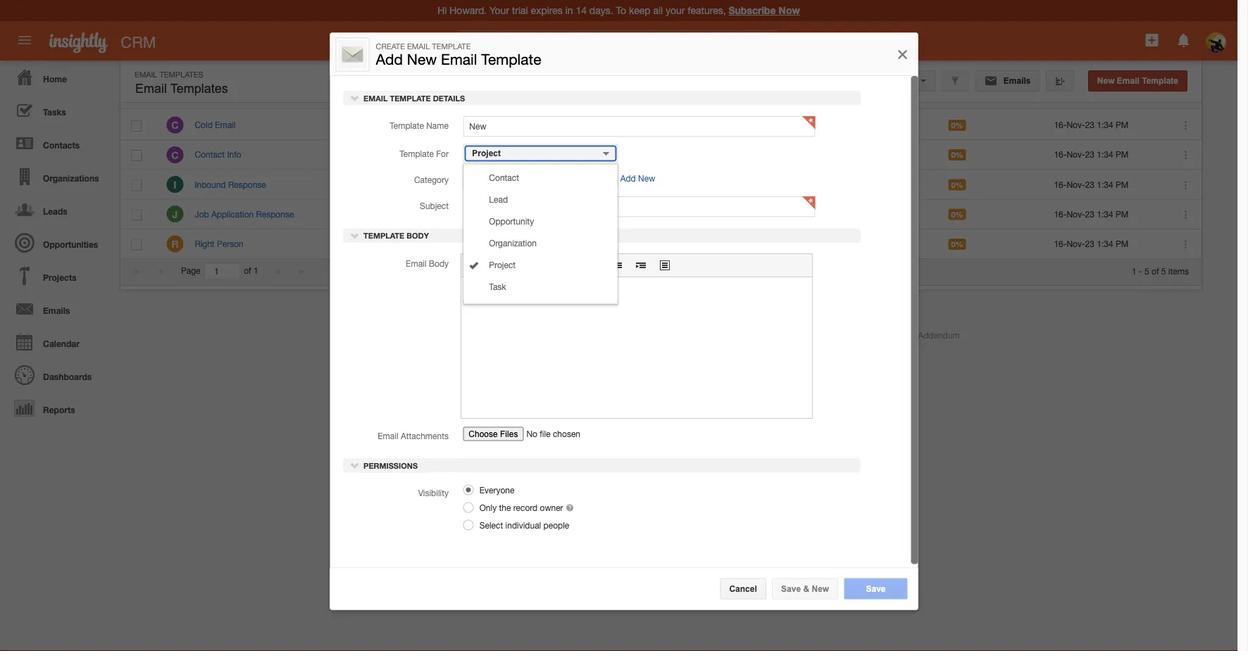 Task type: locate. For each thing, give the bounding box(es) containing it.
to for c
[[425, 120, 433, 130]]

howard brown up lead link
[[519, 180, 575, 189]]

page
[[181, 266, 200, 276]]

do
[[357, 120, 368, 130]]

howard brown down lead link
[[519, 209, 575, 219]]

2 c row from the top
[[120, 140, 1202, 170]]

menu containing contact
[[463, 169, 617, 300]]

1 vertical spatial you
[[374, 239, 388, 249]]

to inside r row
[[426, 239, 434, 249]]

4 1:34 from the top
[[1097, 209, 1113, 219]]

howard inside r row
[[519, 239, 548, 249]]

5 1:34 from the top
[[1097, 239, 1113, 249]]

name right time
[[426, 121, 448, 131]]

16-nov-23 1:34 pm cell for time
[[1043, 111, 1167, 140]]

1 nov- from the top
[[1067, 120, 1085, 130]]

contact info link
[[195, 150, 248, 160]]

connecting
[[399, 150, 441, 160]]

thanks up chevron down icon
[[357, 209, 384, 219]]

howard brown link for r
[[519, 239, 575, 249]]

save for save & new
[[781, 584, 801, 594]]

16- for time
[[1054, 120, 1067, 130]]

0 vertical spatial project
[[472, 149, 501, 158]]

data
[[854, 330, 872, 340]]

1 vertical spatial emails link
[[4, 292, 113, 325]]

thanks for connecting
[[357, 150, 441, 160]]

tasks link
[[4, 94, 113, 127]]

0 horizontal spatial name
[[194, 91, 218, 101]]

chevron down image left 'permissions'
[[350, 461, 360, 471]]

pm for time
[[1116, 120, 1129, 130]]

5 right -
[[1145, 266, 1149, 276]]

nov- for us.
[[1067, 180, 1085, 189]]

application
[[460, 254, 813, 419]]

add up the subject text box
[[620, 174, 636, 184]]

0 horizontal spatial lead
[[489, 195, 508, 205]]

3 16-nov-23 1:34 pm cell from the top
[[1043, 170, 1167, 200]]

c link left cold on the left
[[167, 117, 183, 134]]

row containing name
[[120, 82, 1201, 109]]

brown up lead link
[[551, 180, 575, 189]]

body down can you point me to the right person?
[[428, 259, 448, 268]]

1 vertical spatial templates
[[170, 81, 228, 96]]

5 nov- from the top
[[1067, 239, 1085, 249]]

2 contact cell from the top
[[776, 229, 938, 259]]

thanks for applying...
[[357, 209, 438, 219]]

save right &
[[866, 584, 886, 594]]

1 0% from the top
[[951, 121, 963, 130]]

None checkbox
[[131, 90, 142, 101], [131, 180, 142, 191], [131, 210, 142, 221], [131, 239, 142, 251], [131, 90, 142, 101], [131, 180, 142, 191], [131, 210, 142, 221], [131, 239, 142, 251]]

template type
[[786, 91, 843, 101]]

body down applying...
[[406, 231, 429, 241]]

16- inside j row
[[1054, 209, 1067, 219]]

add
[[376, 50, 403, 67], [620, 174, 636, 184]]

processing
[[874, 330, 916, 340]]

name up cold on the left
[[194, 91, 218, 101]]

0 vertical spatial thanks
[[357, 150, 384, 160]]

5 0% cell from the top
[[938, 229, 1043, 259]]

3 1:34 from the top
[[1097, 180, 1113, 189]]

1 vertical spatial add
[[620, 174, 636, 184]]

row
[[120, 82, 1201, 109]]

1 horizontal spatial 1
[[1132, 266, 1137, 276]]

howard brown inside j row
[[519, 209, 575, 219]]

1 howard brown from the top
[[519, 150, 575, 160]]

brown inside j row
[[551, 209, 575, 219]]

leads
[[43, 206, 67, 216]]

2 howard brown from the top
[[519, 180, 575, 189]]

0 horizontal spatial emails link
[[4, 292, 113, 325]]

the left right
[[436, 239, 448, 249]]

you right do
[[370, 120, 384, 130]]

16-nov-23 1:34 pm cell for me
[[1043, 229, 1167, 259]]

policy
[[817, 330, 840, 340]]

emails link right open
[[975, 70, 1040, 92]]

5 left items
[[1162, 266, 1166, 276]]

individual
[[505, 521, 541, 531]]

5 23 from the top
[[1085, 239, 1095, 249]]

2 1 from the left
[[1132, 266, 1137, 276]]

rate
[[971, 91, 990, 101]]

0 vertical spatial name
[[194, 91, 218, 101]]

brown up project link
[[551, 239, 575, 249]]

1 c from the top
[[171, 119, 179, 131]]

lead cell
[[776, 111, 938, 140]]

save left &
[[781, 584, 801, 594]]

response inside 'i' row
[[228, 180, 266, 189]]

thanks for applying... link
[[357, 209, 438, 219]]

toolbar
[[461, 254, 812, 278]]

hiring cell
[[670, 200, 776, 229]]

r
[[171, 238, 179, 250]]

brown for c
[[551, 150, 575, 160]]

1 23 from the top
[[1085, 120, 1095, 130]]

brown inside 'i' row
[[551, 180, 575, 189]]

0 vertical spatial chevron down image
[[350, 93, 360, 103]]

thanks inside c row
[[357, 150, 384, 160]]

project up task
[[489, 260, 515, 270]]

howard up project link
[[519, 239, 548, 249]]

16-nov-23 1:34 pm cell
[[1043, 111, 1167, 140], [1043, 140, 1167, 170], [1043, 170, 1167, 200], [1043, 200, 1167, 229], [1043, 229, 1167, 259]]

email attachments
[[377, 431, 448, 441]]

1 vertical spatial body
[[428, 259, 448, 268]]

cold email
[[195, 120, 236, 130]]

3 0% cell from the top
[[938, 170, 1043, 200]]

contact for the contact 'cell' related to r
[[786, 239, 817, 249]]

5 0% from the top
[[951, 240, 963, 249]]

1 contact cell from the top
[[776, 200, 938, 229]]

4 nov- from the top
[[1067, 209, 1085, 219]]

1 horizontal spatial emails link
[[975, 70, 1040, 92]]

0 vertical spatial lead
[[786, 120, 805, 130]]

ok image
[[468, 261, 478, 270]]

sales
[[684, 240, 704, 249]]

1 vertical spatial chevron down image
[[350, 461, 360, 471]]

2 brown from the top
[[551, 180, 575, 189]]

c link up i link
[[167, 146, 183, 163]]

1 vertical spatial emails
[[43, 306, 70, 316]]

howard brown inside 'i' row
[[519, 180, 575, 189]]

new up date
[[1097, 76, 1115, 86]]

pm inside j row
[[1116, 209, 1129, 219]]

howard up lead link
[[519, 180, 548, 189]]

of down right person link
[[244, 266, 251, 276]]

1 horizontal spatial of
[[1152, 266, 1159, 276]]

None file field
[[463, 426, 623, 447]]

lead down template type
[[786, 120, 805, 130]]

howard up contact link on the top of page
[[519, 150, 548, 160]]

brown inside c row
[[551, 150, 575, 160]]

0 horizontal spatial the
[[436, 239, 448, 249]]

you right can
[[374, 239, 388, 249]]

to right "me"
[[426, 239, 434, 249]]

chevron down image
[[350, 231, 360, 241]]

0 horizontal spatial add
[[376, 50, 403, 67]]

howard
[[519, 150, 548, 160], [519, 180, 548, 189], [519, 209, 548, 219], [519, 239, 548, 249]]

2 chevron down image from the top
[[350, 461, 360, 471]]

1 chevron down image from the top
[[350, 93, 360, 103]]

2 of from the left
[[1152, 266, 1159, 276]]

applying...
[[399, 209, 438, 219]]

0 vertical spatial response
[[228, 180, 266, 189]]

1 1:34 from the top
[[1097, 120, 1113, 130]]

pm inside 'i' row
[[1116, 180, 1129, 189]]

2 vertical spatial thanks
[[357, 209, 384, 219]]

0 vertical spatial add
[[376, 50, 403, 67]]

save & new
[[781, 584, 829, 594]]

0% cell for us.
[[938, 170, 1043, 200]]

1 vertical spatial project
[[489, 260, 515, 270]]

project up general
[[472, 149, 501, 158]]

2 thanks from the top
[[357, 180, 384, 189]]

howard for r
[[519, 239, 548, 249]]

nov- inside r row
[[1067, 239, 1085, 249]]

2 vertical spatial for
[[386, 209, 397, 219]]

howard brown inside r row
[[519, 239, 575, 249]]

howard for j
[[519, 209, 548, 219]]

all
[[473, 37, 484, 48]]

privacy
[[787, 330, 815, 340]]

1 vertical spatial c
[[171, 149, 179, 161]]

to for r
[[426, 239, 434, 249]]

1
[[254, 266, 258, 276], [1132, 266, 1137, 276]]

16- inside r row
[[1054, 239, 1067, 249]]

0% inside r row
[[951, 240, 963, 249]]

create
[[376, 42, 405, 51]]

for inside j row
[[386, 209, 397, 219]]

c up i link
[[171, 149, 179, 161]]

0% cell for time
[[938, 111, 1043, 140]]

job application response
[[195, 209, 294, 219]]

23 for time
[[1085, 120, 1095, 130]]

0 vertical spatial the
[[436, 239, 448, 249]]

lead down general
[[489, 195, 508, 205]]

c row up add new link
[[120, 111, 1202, 140]]

sales cell
[[670, 229, 776, 259]]

1 horizontal spatial subject
[[420, 201, 448, 211]]

howard brown link up lead link
[[519, 180, 575, 189]]

1 vertical spatial category
[[414, 175, 448, 185]]

contact cell
[[776, 200, 938, 229], [776, 229, 938, 259]]

3 23 from the top
[[1085, 180, 1095, 189]]

1 0% cell from the top
[[938, 111, 1043, 140]]

pm for us.
[[1116, 180, 1129, 189]]

16- inside 'i' row
[[1054, 180, 1067, 189]]

2 c from the top
[[171, 149, 179, 161]]

23 for me
[[1085, 239, 1095, 249]]

0 horizontal spatial subject
[[356, 91, 387, 101]]

1 c row from the top
[[120, 111, 1202, 140]]

3 pm from the top
[[1116, 180, 1129, 189]]

response up job application response link
[[228, 180, 266, 189]]

2 howard from the top
[[519, 180, 548, 189]]

4 howard from the top
[[519, 239, 548, 249]]

calendar link
[[4, 325, 113, 359]]

do you have time to connect?
[[357, 120, 470, 130]]

details
[[433, 94, 465, 103]]

0 vertical spatial you
[[370, 120, 384, 130]]

1 16-nov-23 1:34 pm from the top
[[1054, 120, 1129, 130]]

1 vertical spatial subject
[[420, 201, 448, 211]]

you inside r row
[[374, 239, 388, 249]]

new right create
[[407, 50, 437, 67]]

1 horizontal spatial save
[[866, 584, 886, 594]]

person?
[[469, 239, 500, 249]]

reports link
[[4, 392, 113, 425]]

save & new button
[[772, 579, 838, 600]]

can you point me to the right person?
[[357, 239, 500, 249]]

for for j
[[386, 209, 397, 219]]

4 16- from the top
[[1054, 209, 1067, 219]]

16-nov-23 1:34 pm for me
[[1054, 239, 1129, 249]]

howard down lead link
[[519, 209, 548, 219]]

c for contact info
[[171, 149, 179, 161]]

subject down 'us.'
[[420, 201, 448, 211]]

0% cell
[[938, 111, 1043, 140], [938, 140, 1043, 170], [938, 170, 1043, 200], [938, 200, 1043, 229], [938, 229, 1043, 259]]

thanks inside 'i' row
[[357, 180, 384, 189]]

you for r
[[374, 239, 388, 249]]

3 for from the top
[[386, 209, 397, 219]]

howard brown up project link
[[519, 239, 575, 249]]

cold
[[195, 120, 213, 130]]

23 inside r row
[[1085, 239, 1095, 249]]

0 vertical spatial c link
[[167, 117, 183, 134]]

blog
[[446, 330, 464, 340]]

chevron down image for email template details
[[350, 93, 360, 103]]

to
[[425, 120, 433, 130], [426, 239, 434, 249]]

home link
[[4, 61, 113, 94]]

of right -
[[1152, 266, 1159, 276]]

of
[[244, 266, 251, 276], [1152, 266, 1159, 276]]

0 vertical spatial body
[[406, 231, 429, 241]]

brown
[[551, 150, 575, 160], [551, 180, 575, 189], [551, 209, 575, 219], [551, 239, 575, 249]]

howard brown link up project link
[[519, 239, 575, 249]]

response right application
[[256, 209, 294, 219]]

cell
[[508, 111, 670, 140], [670, 111, 776, 140], [670, 140, 776, 170], [776, 140, 938, 170], [670, 170, 776, 200], [776, 170, 938, 200]]

2 for from the top
[[386, 180, 397, 189]]

emails link
[[975, 70, 1040, 92], [4, 292, 113, 325]]

subscribe
[[729, 5, 776, 16]]

1 howard brown link from the top
[[519, 150, 575, 160]]

nov- inside j row
[[1067, 209, 1085, 219]]

c row up add new
[[120, 140, 1202, 170]]

1 howard from the top
[[519, 150, 548, 160]]

0 vertical spatial category
[[680, 91, 717, 101]]

howard for c
[[519, 150, 548, 160]]

howard brown link for i
[[519, 180, 575, 189]]

1 horizontal spatial 5
[[1162, 266, 1166, 276]]

template name
[[389, 121, 448, 131]]

1:34 inside 'i' row
[[1097, 180, 1113, 189]]

navigation
[[0, 61, 113, 425]]

emails link down "projects"
[[4, 292, 113, 325]]

brown for i
[[551, 180, 575, 189]]

1 down job application response link
[[254, 266, 258, 276]]

this record will only be visible to its creator and administrators. image
[[565, 503, 574, 513]]

3 16- from the top
[[1054, 180, 1067, 189]]

privacy policy
[[787, 330, 840, 340]]

1 brown from the top
[[551, 150, 575, 160]]

menu
[[463, 169, 617, 300]]

0 vertical spatial for
[[386, 150, 397, 160]]

0 vertical spatial subject
[[356, 91, 387, 101]]

0 vertical spatial c
[[171, 119, 179, 131]]

nov- inside 'i' row
[[1067, 180, 1085, 189]]

nov- for me
[[1067, 239, 1085, 249]]

1 horizontal spatial lead
[[786, 120, 805, 130]]

howard brown for i
[[519, 180, 575, 189]]

template body
[[361, 231, 429, 241]]

1 horizontal spatial the
[[499, 503, 511, 513]]

howard inside 'i' row
[[519, 180, 548, 189]]

response inside j row
[[256, 209, 294, 219]]

16-nov-23 1:34 pm
[[1054, 120, 1129, 130], [1054, 150, 1129, 160], [1054, 180, 1129, 189], [1054, 209, 1129, 219], [1054, 239, 1129, 249]]

16- for me
[[1054, 239, 1067, 249]]

2 23 from the top
[[1085, 150, 1095, 160]]

response
[[228, 180, 266, 189], [256, 209, 294, 219]]

3 brown from the top
[[551, 209, 575, 219]]

howard brown link up contact link on the top of page
[[519, 150, 575, 160]]

3 howard from the top
[[519, 209, 548, 219]]

c link
[[167, 117, 183, 134], [167, 146, 183, 163]]

None checkbox
[[131, 120, 142, 132], [131, 150, 142, 161], [131, 120, 142, 132], [131, 150, 142, 161]]

menu inside add new email template dialog
[[463, 169, 617, 300]]

thanks for contacting us.
[[357, 180, 453, 189]]

open rate
[[947, 91, 990, 101]]

chevron down image for permissions
[[350, 461, 360, 471]]

16-nov-23 1:34 pm cell for us.
[[1043, 170, 1167, 200]]

pm inside r row
[[1116, 239, 1129, 249]]

0% for me
[[951, 240, 963, 249]]

3 howard brown link from the top
[[519, 209, 575, 219]]

0% inside j row
[[951, 210, 963, 219]]

thanks for j
[[357, 209, 384, 219]]

cell down the type
[[776, 140, 938, 170]]

3 thanks from the top
[[357, 209, 384, 219]]

j
[[172, 209, 178, 220]]

2 c link from the top
[[167, 146, 183, 163]]

2 save from the left
[[866, 584, 886, 594]]

2 0% cell from the top
[[938, 140, 1043, 170]]

1 16-nov-23 1:34 pm cell from the top
[[1043, 111, 1167, 140]]

1 vertical spatial lead
[[489, 195, 508, 205]]

project button
[[463, 144, 618, 163]]

howard brown up contact link on the top of page
[[519, 150, 575, 160]]

4 howard brown link from the top
[[519, 239, 575, 249]]

16-nov-23 1:34 pm inside 'i' row
[[1054, 180, 1129, 189]]

new inside create email template add new email template
[[407, 50, 437, 67]]

1 vertical spatial thanks
[[357, 180, 384, 189]]

c left cold on the left
[[171, 119, 179, 131]]

0 horizontal spatial category
[[414, 175, 448, 185]]

the
[[436, 239, 448, 249], [499, 503, 511, 513]]

1:34 for us.
[[1097, 180, 1113, 189]]

organizations link
[[4, 160, 113, 193]]

1:34
[[1097, 120, 1113, 130], [1097, 150, 1113, 160], [1097, 180, 1113, 189], [1097, 209, 1113, 219], [1097, 239, 1113, 249]]

new up the subject text box
[[638, 174, 655, 184]]

name inside add new email template dialog
[[426, 121, 448, 131]]

body
[[406, 231, 429, 241], [428, 259, 448, 268]]

brown down lead link
[[551, 209, 575, 219]]

crm
[[121, 33, 156, 51]]

subscribe now link
[[729, 5, 800, 16]]

4 23 from the top
[[1085, 209, 1095, 219]]

0 horizontal spatial 5
[[1145, 266, 1149, 276]]

23 inside 'i' row
[[1085, 180, 1095, 189]]

4 0% from the top
[[951, 210, 963, 219]]

subject up do
[[356, 91, 387, 101]]

howard brown link down lead link
[[519, 209, 575, 219]]

to right time
[[425, 120, 433, 130]]

email template details
[[361, 94, 465, 103]]

1:34 inside r row
[[1097, 239, 1113, 249]]

for inside 'i' row
[[386, 180, 397, 189]]

point
[[391, 239, 410, 249]]

4 brown from the top
[[551, 239, 575, 249]]

to inside c row
[[425, 120, 433, 130]]

0%
[[951, 121, 963, 130], [951, 151, 963, 160], [951, 180, 963, 189], [951, 210, 963, 219], [951, 240, 963, 249]]

thanks inside j row
[[357, 209, 384, 219]]

1 16- from the top
[[1054, 120, 1067, 130]]

1 left -
[[1132, 266, 1137, 276]]

lead
[[786, 120, 805, 130], [489, 195, 508, 205]]

for for i
[[386, 180, 397, 189]]

16-nov-23 1:34 pm inside r row
[[1054, 239, 1129, 249]]

new
[[407, 50, 437, 67], [1097, 76, 1115, 86], [638, 174, 655, 184], [812, 584, 829, 594]]

1 save from the left
[[781, 584, 801, 594]]

1 vertical spatial the
[[499, 503, 511, 513]]

0 horizontal spatial emails
[[43, 306, 70, 316]]

4 16-nov-23 1:34 pm from the top
[[1054, 209, 1129, 219]]

0% for us.
[[951, 180, 963, 189]]

0 horizontal spatial save
[[781, 584, 801, 594]]

5 pm from the top
[[1116, 239, 1129, 249]]

subject
[[356, 91, 387, 101], [420, 201, 448, 211]]

16-nov-23 1:34 pm for us.
[[1054, 180, 1129, 189]]

None radio
[[463, 485, 473, 496], [463, 520, 473, 531], [463, 485, 473, 496], [463, 520, 473, 531]]

brown for j
[[551, 209, 575, 219]]

i row
[[120, 170, 1202, 200]]

3 16-nov-23 1:34 pm from the top
[[1054, 180, 1129, 189]]

2 howard brown link from the top
[[519, 180, 575, 189]]

templates
[[160, 70, 203, 79], [170, 81, 228, 96]]

thanks down do
[[357, 150, 384, 160]]

3 nov- from the top
[[1067, 180, 1085, 189]]

all link
[[459, 30, 501, 55]]

reports
[[43, 405, 75, 415]]

1 horizontal spatial emails
[[1001, 76, 1031, 86]]

1 vertical spatial c link
[[167, 146, 183, 163]]

5 16-nov-23 1:34 pm from the top
[[1054, 239, 1129, 249]]

0% for time
[[951, 121, 963, 130]]

chevron down image up do
[[350, 93, 360, 103]]

c row
[[120, 111, 1202, 140], [120, 140, 1202, 170]]

1 vertical spatial response
[[256, 209, 294, 219]]

0% inside 'i' row
[[951, 180, 963, 189]]

contact inside j row
[[786, 209, 817, 219]]

nov- for time
[[1067, 120, 1085, 130]]

1 vertical spatial for
[[386, 180, 397, 189]]

category down template for
[[414, 175, 448, 185]]

2 16- from the top
[[1054, 150, 1067, 160]]

category up name text box
[[680, 91, 717, 101]]

3 howard brown from the top
[[519, 209, 575, 219]]

owner
[[540, 503, 563, 513]]

1 c link from the top
[[167, 117, 183, 134]]

subject inside add new email template dialog
[[420, 201, 448, 211]]

brown up contact link on the top of page
[[551, 150, 575, 160]]

3 0% from the top
[[951, 180, 963, 189]]

the right only
[[499, 503, 511, 513]]

for up template body
[[386, 209, 397, 219]]

5 16-nov-23 1:34 pm cell from the top
[[1043, 229, 1167, 259]]

application inside add new email template dialog
[[460, 254, 813, 419]]

1 horizontal spatial category
[[680, 91, 717, 101]]

16-nov-23 1:34 pm inside j row
[[1054, 209, 1129, 219]]

howard inside j row
[[519, 209, 548, 219]]

1 horizontal spatial name
[[426, 121, 448, 131]]

contact link
[[463, 169, 617, 187]]

new right &
[[812, 584, 829, 594]]

thanks up thanks for applying... link
[[357, 180, 384, 189]]

add up email template details at the top
[[376, 50, 403, 67]]

for left connecting
[[386, 150, 397, 160]]

nov-
[[1067, 120, 1085, 130], [1067, 150, 1085, 160], [1067, 180, 1085, 189], [1067, 209, 1085, 219], [1067, 239, 1085, 249]]

4 0% cell from the top
[[938, 200, 1043, 229]]

0 horizontal spatial of
[[244, 266, 251, 276]]

None radio
[[463, 503, 473, 513]]

brown inside r row
[[551, 239, 575, 249]]

4 howard brown from the top
[[519, 239, 575, 249]]

can
[[357, 239, 372, 249]]

for left contacting
[[386, 180, 397, 189]]

1 vertical spatial name
[[426, 121, 448, 131]]

category
[[680, 91, 717, 101], [414, 175, 448, 185]]

1 pm from the top
[[1116, 120, 1129, 130]]

row group
[[120, 111, 1202, 259]]

1 vertical spatial to
[[426, 239, 434, 249]]

cell down lead cell
[[776, 170, 938, 200]]

contact inside r row
[[786, 239, 817, 249]]

chevron down image
[[350, 93, 360, 103], [350, 461, 360, 471]]

project inside button
[[472, 149, 501, 158]]

5 16- from the top
[[1054, 239, 1067, 249]]

1 for from the top
[[386, 150, 397, 160]]

0 horizontal spatial 1
[[254, 266, 258, 276]]

lead inside lead cell
[[786, 120, 805, 130]]

you for c
[[370, 120, 384, 130]]

4 pm from the top
[[1116, 209, 1129, 219]]

1 thanks from the top
[[357, 150, 384, 160]]

0 vertical spatial to
[[425, 120, 433, 130]]



Task type: describe. For each thing, give the bounding box(es) containing it.
body for template body
[[406, 231, 429, 241]]

email templates button
[[132, 78, 232, 99]]

project for project button on the top of the page
[[472, 149, 501, 158]]

4 16-nov-23 1:34 pm cell from the top
[[1043, 200, 1167, 229]]

r link
[[167, 236, 183, 252]]

pm for me
[[1116, 239, 1129, 249]]

body for email body
[[428, 259, 448, 268]]

Search all data.... text field
[[501, 30, 779, 55]]

cell up hiring
[[670, 170, 776, 200]]

toolbar inside application
[[461, 254, 812, 278]]

job application response link
[[195, 209, 301, 219]]

attachments
[[400, 431, 448, 441]]

for for c
[[386, 150, 397, 160]]

opportunity
[[489, 217, 534, 226]]

2 5 from the left
[[1162, 266, 1166, 276]]

1 1 from the left
[[254, 266, 258, 276]]

select individual people
[[477, 521, 569, 531]]

organization
[[489, 238, 536, 248]]

data processing addendum link
[[854, 330, 960, 340]]

email body
[[405, 259, 448, 268]]

cell up the hiring cell
[[670, 140, 776, 170]]

howard brown for r
[[519, 239, 575, 249]]

organizations
[[43, 173, 99, 183]]

the inside r row
[[436, 239, 448, 249]]

thanks for i
[[357, 180, 384, 189]]

howard for i
[[519, 180, 548, 189]]

email templates email templates
[[135, 70, 228, 96]]

select
[[479, 521, 503, 531]]

task
[[489, 282, 506, 292]]

contacts link
[[4, 127, 113, 160]]

dashboards link
[[4, 359, 113, 392]]

job
[[195, 209, 209, 219]]

the inside add new email template dialog
[[499, 503, 511, 513]]

howard brown link for j
[[519, 209, 575, 219]]

c link for contact info
[[167, 146, 183, 163]]

projects link
[[4, 259, 113, 292]]

opportunities
[[43, 240, 98, 249]]

1 horizontal spatial add
[[620, 174, 636, 184]]

1:34 for me
[[1097, 239, 1113, 249]]

c for cold email
[[171, 119, 179, 131]]

application
[[211, 209, 254, 219]]

opportunity link
[[463, 212, 617, 231]]

do you have time to connect? link
[[357, 120, 470, 130]]

thanks for connecting link
[[357, 150, 441, 160]]

2 0% from the top
[[951, 151, 963, 160]]

23 for us.
[[1085, 180, 1095, 189]]

info
[[227, 150, 241, 160]]

time
[[406, 120, 423, 130]]

-
[[1139, 266, 1142, 276]]

j row
[[120, 200, 1202, 229]]

none radio inside add new email template dialog
[[463, 503, 473, 513]]

lead link
[[463, 190, 617, 209]]

23 inside j row
[[1085, 209, 1095, 219]]

2 pm from the top
[[1116, 150, 1129, 160]]

tasks
[[43, 107, 66, 117]]

thanks for c
[[357, 150, 384, 160]]

permissions
[[361, 462, 417, 471]]

save for save
[[866, 584, 886, 594]]

inbound response
[[195, 180, 266, 189]]

right
[[195, 239, 215, 249]]

0 vertical spatial emails link
[[975, 70, 1040, 92]]

i
[[174, 179, 176, 191]]

cancel button
[[720, 579, 766, 600]]

us.
[[441, 180, 453, 189]]

new email template link
[[1088, 70, 1188, 92]]

opportunities link
[[4, 226, 113, 259]]

i link
[[167, 176, 183, 193]]

row group containing c
[[120, 111, 1202, 259]]

contact cell for j
[[776, 200, 938, 229]]

date
[[1088, 91, 1107, 101]]

create email template add new email template
[[376, 42, 541, 67]]

people
[[543, 521, 569, 531]]

howard brown link for c
[[519, 150, 575, 160]]

cancel
[[729, 584, 757, 594]]

created
[[1053, 91, 1085, 101]]

brown for r
[[551, 239, 575, 249]]

everyone
[[477, 486, 514, 496]]

created date
[[1053, 91, 1107, 101]]

task link
[[463, 278, 617, 296]]

new email template
[[1097, 76, 1179, 86]]

howard brown for c
[[519, 150, 575, 160]]

inbound
[[195, 180, 226, 189]]

right person
[[195, 239, 244, 249]]

c link for cold email
[[167, 117, 183, 134]]

privacy policy link
[[787, 330, 840, 340]]

home
[[43, 74, 67, 84]]

16- for us.
[[1054, 180, 1067, 189]]

2 1:34 from the top
[[1097, 150, 1113, 160]]

new inside button
[[812, 584, 829, 594]]

contact cell for r
[[776, 229, 938, 259]]

0 vertical spatial emails
[[1001, 76, 1031, 86]]

navigation containing home
[[0, 61, 113, 425]]

close image
[[896, 46, 910, 63]]

add inside create email template add new email template
[[376, 50, 403, 67]]

now
[[779, 5, 800, 16]]

1 5 from the left
[[1145, 266, 1149, 276]]

1:34 inside j row
[[1097, 209, 1113, 219]]

hiring
[[684, 210, 706, 219]]

none file field inside add new email template dialog
[[463, 426, 623, 447]]

general
[[472, 175, 503, 184]]

Name text field
[[463, 116, 815, 137]]

add new
[[620, 174, 655, 184]]

inbound response link
[[195, 180, 273, 189]]

right person link
[[195, 239, 251, 249]]

category inside add new email template dialog
[[414, 175, 448, 185]]

only the record owner
[[479, 503, 565, 513]]

organization link
[[463, 234, 617, 252]]

dashboards
[[43, 372, 92, 382]]

howard brown for j
[[519, 209, 575, 219]]

1 of from the left
[[244, 266, 251, 276]]

cell up project button on the top of the page
[[508, 111, 670, 140]]

contact info
[[195, 150, 241, 160]]

add new link
[[620, 174, 655, 184]]

Subject text field
[[463, 196, 815, 217]]

notifications image
[[1175, 32, 1192, 49]]

1:34 for time
[[1097, 120, 1113, 130]]

template for
[[399, 149, 448, 159]]

project for project link
[[489, 260, 515, 270]]

add new email template dialog
[[330, 33, 918, 610]]

have
[[386, 120, 404, 130]]

2 16-nov-23 1:34 pm cell from the top
[[1043, 140, 1167, 170]]

category inside row
[[680, 91, 717, 101]]

items
[[1169, 266, 1189, 276]]

contact for contact info
[[195, 150, 225, 160]]

2 16-nov-23 1:34 pm from the top
[[1054, 150, 1129, 160]]

16-nov-23 1:34 pm for time
[[1054, 120, 1129, 130]]

cold email link
[[195, 120, 243, 130]]

only
[[479, 503, 496, 513]]

contacts
[[43, 140, 80, 150]]

save button
[[844, 579, 908, 600]]

contacting
[[399, 180, 439, 189]]

right
[[450, 239, 467, 249]]

lead inside lead link
[[489, 195, 508, 205]]

blog link
[[446, 330, 464, 340]]

Search this list... text field
[[696, 70, 855, 92]]

email inside c row
[[215, 120, 236, 130]]

can you point me to the right person? link
[[357, 239, 500, 249]]

2 nov- from the top
[[1067, 150, 1085, 160]]

open
[[947, 91, 969, 101]]

subject inside row
[[356, 91, 387, 101]]

0% cell for me
[[938, 229, 1043, 259]]

cell down search this list... text field
[[670, 111, 776, 140]]

contact for the contact 'cell' associated with j
[[786, 209, 817, 219]]

for
[[436, 149, 448, 159]]

0 vertical spatial templates
[[160, 70, 203, 79]]

contact inside add new email template dialog
[[489, 173, 519, 183]]

r row
[[120, 229, 1202, 259]]

calendar
[[43, 339, 79, 349]]

projects
[[43, 273, 77, 282]]



Task type: vqa. For each thing, say whether or not it's contained in the screenshot.
Whirlybird X250 - Warbucks Industries - Carlos Smith W
no



